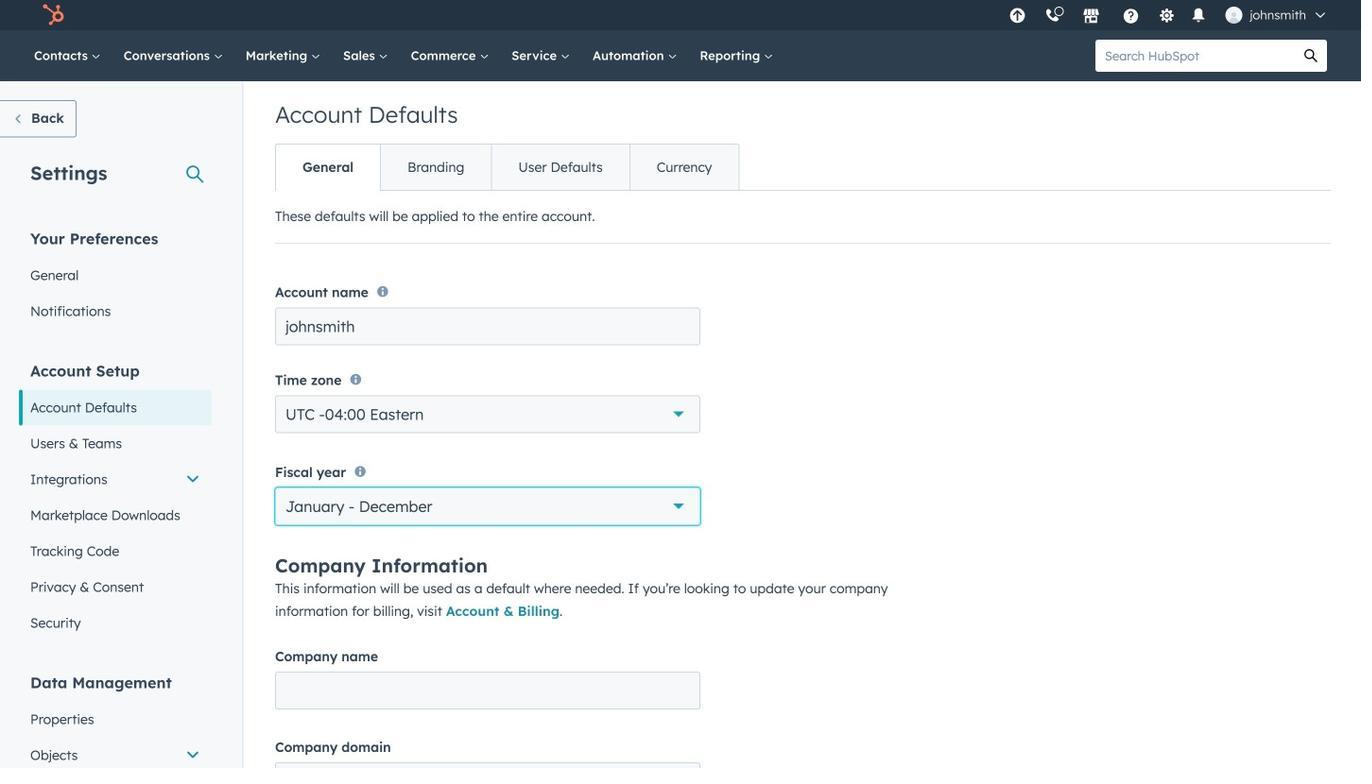 Task type: locate. For each thing, give the bounding box(es) containing it.
marketplaces image
[[1083, 9, 1100, 26]]

Search HubSpot search field
[[1096, 40, 1295, 72]]

john smith image
[[1225, 7, 1242, 24]]

menu
[[999, 0, 1338, 30]]

your preferences element
[[19, 228, 212, 329]]

None text field
[[275, 308, 700, 345], [275, 672, 700, 710], [275, 308, 700, 345], [275, 672, 700, 710]]

None text field
[[275, 763, 700, 768]]

account setup element
[[19, 361, 212, 641]]

navigation
[[275, 144, 739, 191]]



Task type: vqa. For each thing, say whether or not it's contained in the screenshot.
objects related to Deals
no



Task type: describe. For each thing, give the bounding box(es) containing it.
data management element
[[19, 673, 212, 768]]



